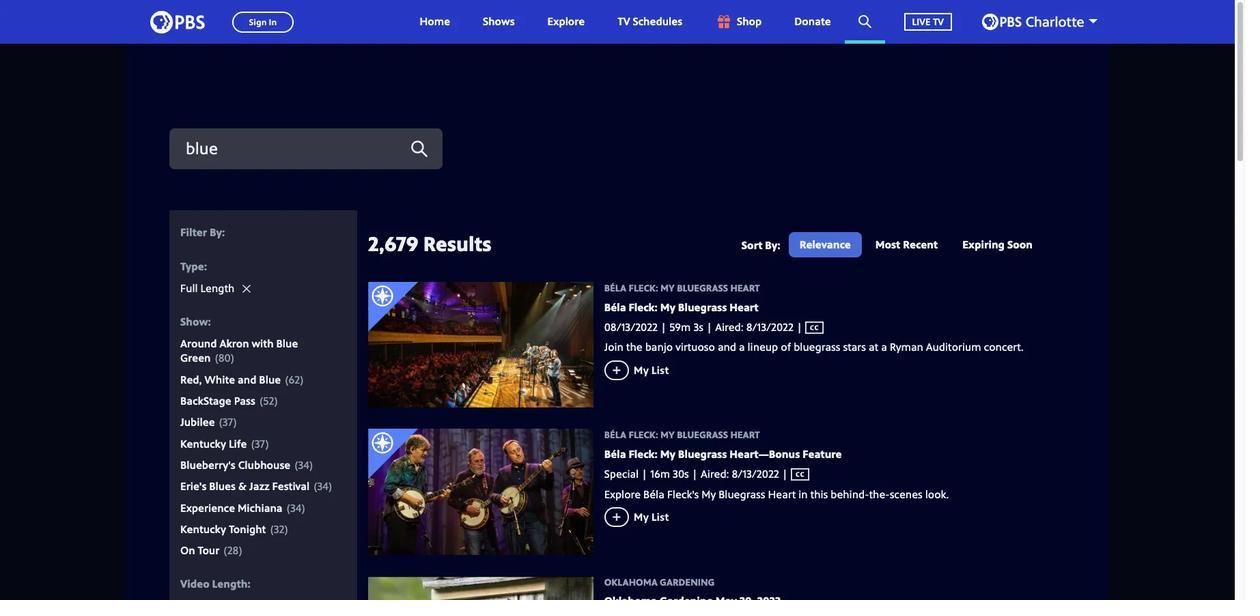 Task type: locate. For each thing, give the bounding box(es) containing it.
16m
[[651, 467, 670, 482]]

by: right sort
[[765, 238, 781, 253]]

explore
[[548, 14, 585, 29], [604, 487, 641, 502]]

1 vertical spatial 8/13/2022
[[732, 467, 779, 482]]

jubilee
[[180, 415, 215, 430]]

blue inside red, white and blue ( 62 ) backstage pass ( 52 ) jubilee ( 37 ) kentucky life ( 37 ) blueberry's clubhouse ( 34 ) erie's blues & jazz festival ( 34 ) experience michiana ( 34 ) kentucky tonight ( 32 ) on tour ( 28 )
[[259, 372, 281, 387]]

type :
[[180, 259, 207, 274]]

concert.
[[984, 340, 1024, 355]]

explore right shows
[[548, 14, 585, 29]]

0 horizontal spatial explore
[[548, 14, 585, 29]]

length right full
[[201, 281, 235, 296]]

closed captions available element
[[794, 320, 824, 335], [779, 467, 810, 482]]

blue
[[276, 336, 298, 351], [259, 372, 281, 387]]

37 up clubhouse
[[255, 436, 265, 451]]

0 horizontal spatial :
[[204, 259, 207, 274]]

1 vertical spatial length
[[212, 576, 248, 591]]

aired: for bluegrass
[[701, 467, 729, 482]]

1 horizontal spatial a
[[881, 340, 887, 355]]

1 vertical spatial béla fleck: my bluegrass heart link
[[604, 300, 759, 315]]

34 down festival
[[290, 501, 302, 516]]

| left 16m
[[642, 467, 648, 482]]

jazz
[[249, 479, 270, 494]]

| left '59m'
[[661, 320, 667, 335]]

( down festival
[[287, 501, 290, 516]]

1 vertical spatial and
[[238, 372, 257, 387]]

80
[[218, 351, 231, 366]]

28
[[227, 543, 239, 558]]

look.
[[926, 487, 949, 502]]

8/13/2022 up lineup
[[747, 320, 794, 335]]

2 passport image from the top
[[368, 429, 419, 479]]

length inside button
[[201, 281, 235, 296]]

blueberry's
[[180, 458, 236, 473]]

: up full length
[[204, 259, 207, 274]]

béla fleck: my bluegrass heart link for heart
[[604, 281, 1052, 295]]

2 vertical spatial béla fleck: my bluegrass heart link
[[604, 429, 1052, 442]]

live tv link
[[891, 0, 966, 44]]

pbs image
[[150, 6, 205, 37]]

aired: down béla fleck: my bluegrass heart—bonus feature link
[[701, 467, 729, 482]]

kentucky down experience
[[180, 522, 226, 537]]

green
[[180, 351, 211, 366]]

8/13/2022
[[747, 320, 794, 335], [732, 467, 779, 482]]

tv
[[618, 14, 630, 29], [933, 15, 944, 28]]

bluegrass
[[677, 281, 728, 294], [678, 300, 727, 315], [677, 429, 728, 442], [678, 447, 727, 462], [719, 487, 766, 502]]

shows
[[483, 14, 515, 29]]

0 vertical spatial kentucky
[[180, 436, 226, 451]]

blue for with
[[276, 336, 298, 351]]

stars
[[843, 340, 866, 355]]

: right video
[[248, 576, 251, 591]]

1 vertical spatial aired:
[[701, 467, 729, 482]]

type
[[180, 259, 204, 274]]

passport image for béla fleck: my bluegrass heart
[[368, 282, 419, 332]]

live tv
[[913, 15, 944, 28]]

1 horizontal spatial tv
[[933, 15, 944, 28]]

the
[[626, 340, 643, 355]]

0 vertical spatial length
[[201, 281, 235, 296]]

béla fleck: my bluegrass heart béla fleck: my bluegrass heart
[[604, 281, 760, 315]]

béla fleck: my bluegrass heart—bonus feature link
[[604, 447, 842, 462]]

tv schedules
[[618, 14, 683, 29]]

2,679
[[368, 230, 418, 258]]

the-
[[869, 487, 890, 502]]

and right 'virtuoso'
[[718, 340, 737, 355]]

pass
[[234, 394, 255, 409]]

1 vertical spatial blue
[[259, 372, 281, 387]]

(
[[215, 351, 218, 366], [285, 372, 289, 387], [260, 394, 263, 409], [219, 415, 223, 430], [251, 436, 255, 451], [295, 458, 298, 473], [314, 479, 317, 494], [287, 501, 290, 516], [270, 522, 274, 537], [224, 543, 227, 558]]

1 vertical spatial closed captions available element
[[779, 467, 810, 482]]

30s
[[673, 467, 689, 482]]

0 vertical spatial 37
[[223, 415, 233, 430]]

banjo
[[645, 340, 673, 355]]

34 up festival
[[298, 458, 310, 473]]

join the banjo virtuoso and a lineup of bluegrass stars at a ryman auditorium concert.
[[604, 340, 1024, 355]]

scenes
[[890, 487, 923, 502]]

1 vertical spatial kentucky
[[180, 522, 226, 537]]

béla fleck: my bluegrass heart link down 'relevance'
[[604, 281, 1052, 295]]

| right the 3s
[[707, 320, 713, 335]]

1 horizontal spatial :
[[208, 314, 211, 329]]

a right at
[[881, 340, 887, 355]]

37 up life on the bottom
[[223, 415, 233, 430]]

béla fleck: my bluegrass heart image
[[368, 282, 594, 408]]

1 fleck: from the top
[[629, 281, 658, 294]]

fleck:
[[629, 281, 658, 294], [629, 300, 658, 315], [629, 429, 658, 442], [629, 447, 658, 462]]

( down around akron with blue green
[[285, 372, 289, 387]]

0 horizontal spatial tv
[[618, 14, 630, 29]]

1 vertical spatial :
[[208, 314, 211, 329]]

( right festival
[[314, 479, 317, 494]]

béla fleck: my bluegrass heart link up '59m'
[[604, 300, 759, 315]]

tour
[[198, 543, 220, 558]]

62
[[289, 372, 300, 387]]

3 fleck: from the top
[[629, 429, 658, 442]]

Search search field
[[169, 128, 443, 169]]

3 béla fleck: my bluegrass heart link from the top
[[604, 429, 1052, 442]]

results
[[423, 230, 492, 258]]

by: for filter by:
[[210, 225, 225, 240]]

length for video length :
[[212, 576, 248, 591]]

1 béla fleck: my bluegrass heart link from the top
[[604, 281, 1052, 295]]

a left lineup
[[739, 340, 745, 355]]

oklahoma gardening link
[[604, 576, 1052, 589]]

8/13/2022 down heart—bonus
[[732, 467, 779, 482]]

passport image
[[368, 282, 419, 332], [368, 429, 419, 479]]

34 right festival
[[317, 479, 329, 494]]

2 vertical spatial 34
[[290, 501, 302, 516]]

my
[[661, 281, 675, 294], [661, 300, 676, 315], [661, 429, 675, 442], [661, 447, 676, 462], [702, 487, 716, 502]]

|
[[661, 320, 667, 335], [707, 320, 713, 335], [794, 320, 806, 335], [642, 467, 648, 482], [692, 467, 698, 482], [779, 467, 791, 482]]

kentucky up blueberry's
[[180, 436, 226, 451]]

: up around
[[208, 314, 211, 329]]

aired: right the 3s
[[715, 320, 744, 335]]

tv right live
[[933, 15, 944, 28]]

full length
[[180, 281, 235, 296]]

and up pass
[[238, 372, 257, 387]]

explore down special
[[604, 487, 641, 502]]

1 vertical spatial 37
[[255, 436, 265, 451]]

0 vertical spatial passport image
[[368, 282, 419, 332]]

blue inside around akron with blue green
[[276, 336, 298, 351]]

show :
[[180, 314, 211, 329]]

0 horizontal spatial by:
[[210, 225, 225, 240]]

béla fleck: my bluegrass heart link up feature
[[604, 429, 1052, 442]]

37
[[223, 415, 233, 430], [255, 436, 265, 451]]

1 vertical spatial explore
[[604, 487, 641, 502]]

closed captions available element up join the banjo virtuoso and a lineup of bluegrass stars at a ryman auditorium concert.
[[794, 320, 824, 335]]

blue right with
[[276, 336, 298, 351]]

full
[[180, 281, 198, 296]]

béla
[[604, 281, 627, 294], [604, 300, 626, 315], [604, 429, 627, 442], [604, 447, 626, 462], [644, 487, 665, 502]]

aired:
[[715, 320, 744, 335], [701, 467, 729, 482]]

video
[[180, 576, 210, 591]]

( right life on the bottom
[[251, 436, 255, 451]]

show
[[180, 314, 208, 329]]

0 vertical spatial :
[[204, 259, 207, 274]]

and
[[718, 340, 737, 355], [238, 372, 257, 387]]

1 horizontal spatial explore
[[604, 487, 641, 502]]

1 horizontal spatial by:
[[765, 238, 781, 253]]

( 80 )
[[215, 351, 234, 366]]

1 vertical spatial passport image
[[368, 429, 419, 479]]

by: right 'filter'
[[210, 225, 225, 240]]

2 vertical spatial :
[[248, 576, 251, 591]]

pbs charlotte image
[[982, 14, 1084, 30]]

ryman
[[890, 340, 924, 355]]

0 vertical spatial 8/13/2022
[[747, 320, 794, 335]]

this
[[811, 487, 828, 502]]

0 vertical spatial béla fleck: my bluegrass heart link
[[604, 281, 1052, 295]]

around akron with blue green
[[180, 336, 298, 366]]

:
[[204, 259, 207, 274], [208, 314, 211, 329], [248, 576, 251, 591]]

length down 28
[[212, 576, 248, 591]]

explore for explore
[[548, 14, 585, 29]]

tv left schedules
[[618, 14, 630, 29]]

closed captions available element up in
[[779, 467, 810, 482]]

34
[[298, 458, 310, 473], [317, 479, 329, 494], [290, 501, 302, 516]]

1 a from the left
[[739, 340, 745, 355]]

0 vertical spatial aired:
[[715, 320, 744, 335]]

0 vertical spatial and
[[718, 340, 737, 355]]

)
[[231, 351, 234, 366], [300, 372, 304, 387], [274, 394, 278, 409], [233, 415, 237, 430], [265, 436, 269, 451], [310, 458, 313, 473], [329, 479, 332, 494], [302, 501, 305, 516], [285, 522, 288, 537], [239, 543, 242, 558]]

a
[[739, 340, 745, 355], [881, 340, 887, 355]]

1 passport image from the top
[[368, 282, 419, 332]]

gardening
[[660, 576, 715, 589]]

blue up 52
[[259, 372, 281, 387]]

heart up heart—bonus
[[731, 429, 760, 442]]

0 vertical spatial explore
[[548, 14, 585, 29]]

explore béla fleck's my bluegrass heart in this behind-the-scenes look.
[[604, 487, 949, 502]]

béla fleck: my bluegrass heart link
[[604, 281, 1052, 295], [604, 300, 759, 315], [604, 429, 1052, 442]]

heart left in
[[768, 487, 796, 502]]

tv inside live tv link
[[933, 15, 944, 28]]

0 vertical spatial blue
[[276, 336, 298, 351]]

and inside red, white and blue ( 62 ) backstage pass ( 52 ) jubilee ( 37 ) kentucky life ( 37 ) blueberry's clubhouse ( 34 ) erie's blues & jazz festival ( 34 ) experience michiana ( 34 ) kentucky tonight ( 32 ) on tour ( 28 )
[[238, 372, 257, 387]]

0 vertical spatial closed captions available element
[[794, 320, 824, 335]]

0 horizontal spatial and
[[238, 372, 257, 387]]

&
[[238, 479, 247, 494]]

0 horizontal spatial a
[[739, 340, 745, 355]]



Task type: describe. For each thing, give the bounding box(es) containing it.
0 vertical spatial 34
[[298, 458, 310, 473]]

| right "30s"
[[692, 467, 698, 482]]

1 kentucky from the top
[[180, 436, 226, 451]]

4 fleck: from the top
[[629, 447, 658, 462]]

auditorium
[[926, 340, 982, 355]]

expiring
[[963, 237, 1005, 252]]

recent
[[903, 237, 938, 252]]

32
[[274, 522, 285, 537]]

shop
[[737, 14, 762, 29]]

soon
[[1008, 237, 1033, 252]]

special
[[604, 467, 639, 482]]

sort
[[742, 238, 763, 253]]

length for full length
[[201, 281, 235, 296]]

2 horizontal spatial :
[[248, 576, 251, 591]]

1 horizontal spatial and
[[718, 340, 737, 355]]

most
[[876, 237, 901, 252]]

passport image for béla fleck: my bluegrass heart—bonus feature
[[368, 429, 419, 479]]

52
[[263, 394, 274, 409]]

: for show :
[[208, 314, 211, 329]]

clubhouse
[[238, 458, 291, 473]]

backstage
[[180, 394, 231, 409]]

full length button
[[180, 281, 251, 296]]

2,679 results
[[368, 230, 492, 258]]

bluegrass
[[794, 340, 841, 355]]

blues
[[209, 479, 236, 494]]

tv schedules link
[[604, 0, 696, 44]]

join
[[604, 340, 624, 355]]

behind-
[[831, 487, 869, 502]]

( up festival
[[295, 458, 298, 473]]

live
[[913, 15, 931, 28]]

erie's
[[180, 479, 207, 494]]

special | 16m 30s | aired: 8/13/2022
[[604, 467, 779, 482]]

1 horizontal spatial 37
[[255, 436, 265, 451]]

lineup
[[748, 340, 778, 355]]

oklahoma gardening may 20, 2023 image
[[368, 576, 594, 601]]

8/13/2022 for a
[[747, 320, 794, 335]]

59m
[[670, 320, 691, 335]]

home link
[[406, 0, 464, 44]]

explore for explore béla fleck's my bluegrass heart in this behind-the-scenes look.
[[604, 487, 641, 502]]

| up join the banjo virtuoso and a lineup of bluegrass stars at a ryman auditorium concert.
[[794, 320, 806, 335]]

heart—bonus
[[730, 447, 800, 462]]

béla fleck: my bluegrass heart link for heart—bonus
[[604, 429, 1052, 442]]

8/13/2022 for heart
[[732, 467, 779, 482]]

( right tour
[[224, 543, 227, 558]]

aired: for and
[[715, 320, 744, 335]]

closed captions available element for 08/13/2022 | 59m 3s | aired: 8/13/2022
[[794, 320, 824, 335]]

blue for and
[[259, 372, 281, 387]]

oklahoma gardening
[[604, 576, 715, 589]]

schedules
[[633, 14, 683, 29]]

2 fleck: from the top
[[629, 300, 658, 315]]

( right pass
[[260, 394, 263, 409]]

home
[[420, 14, 450, 29]]

oklahoma
[[604, 576, 658, 589]]

in
[[799, 487, 808, 502]]

heart down sort
[[731, 281, 760, 294]]

sort by:
[[742, 238, 781, 253]]

3s
[[694, 320, 704, 335]]

video length :
[[180, 576, 251, 591]]

2 béla fleck: my bluegrass heart link from the top
[[604, 300, 759, 315]]

shows link
[[469, 0, 529, 44]]

at
[[869, 340, 879, 355]]

of
[[781, 340, 791, 355]]

( down michiana
[[270, 522, 274, 537]]

search image
[[859, 15, 872, 28]]

béla fleck: my bluegrass heart—bonus feature image
[[368, 429, 594, 555]]

08/13/2022
[[604, 320, 658, 335]]

filter by:
[[180, 225, 225, 240]]

tv inside tv schedules link
[[618, 14, 630, 29]]

| up explore béla fleck's my bluegrass heart in this behind-the-scenes look.
[[779, 467, 791, 482]]

with
[[252, 336, 274, 351]]

0 horizontal spatial 37
[[223, 415, 233, 430]]

virtuoso
[[676, 340, 715, 355]]

feature
[[803, 447, 842, 462]]

( right 'jubilee'
[[219, 415, 223, 430]]

fleck's
[[667, 487, 699, 502]]

shop link
[[702, 0, 776, 44]]

life
[[229, 436, 247, 451]]

experience
[[180, 501, 235, 516]]

explore link
[[534, 0, 599, 44]]

by: for sort by:
[[765, 238, 781, 253]]

white
[[205, 372, 235, 387]]

donate link
[[781, 0, 845, 44]]

festival
[[272, 479, 310, 494]]

2 a from the left
[[881, 340, 887, 355]]

filter
[[180, 225, 207, 240]]

on
[[180, 543, 195, 558]]

most recent
[[876, 237, 938, 252]]

1 vertical spatial 34
[[317, 479, 329, 494]]

red, white and blue ( 62 ) backstage pass ( 52 ) jubilee ( 37 ) kentucky life ( 37 ) blueberry's clubhouse ( 34 ) erie's blues & jazz festival ( 34 ) experience michiana ( 34 ) kentucky tonight ( 32 ) on tour ( 28 )
[[180, 372, 332, 558]]

2 kentucky from the top
[[180, 522, 226, 537]]

michiana
[[238, 501, 283, 516]]

relevance
[[800, 237, 851, 252]]

08/13/2022 | 59m 3s | aired: 8/13/2022
[[604, 320, 794, 335]]

( right green at the bottom left of page
[[215, 351, 218, 366]]

closed captions available element for special | 16m 30s | aired: 8/13/2022
[[779, 467, 810, 482]]

expiring soon
[[963, 237, 1033, 252]]

red,
[[180, 372, 202, 387]]

tonight
[[229, 522, 266, 537]]

: for type :
[[204, 259, 207, 274]]

heart inside the béla fleck: my bluegrass heart béla fleck: my bluegrass heart—bonus feature
[[731, 429, 760, 442]]

donate
[[795, 14, 831, 29]]

heart up lineup
[[730, 300, 759, 315]]

akron
[[220, 336, 249, 351]]



Task type: vqa. For each thing, say whether or not it's contained in the screenshot.


